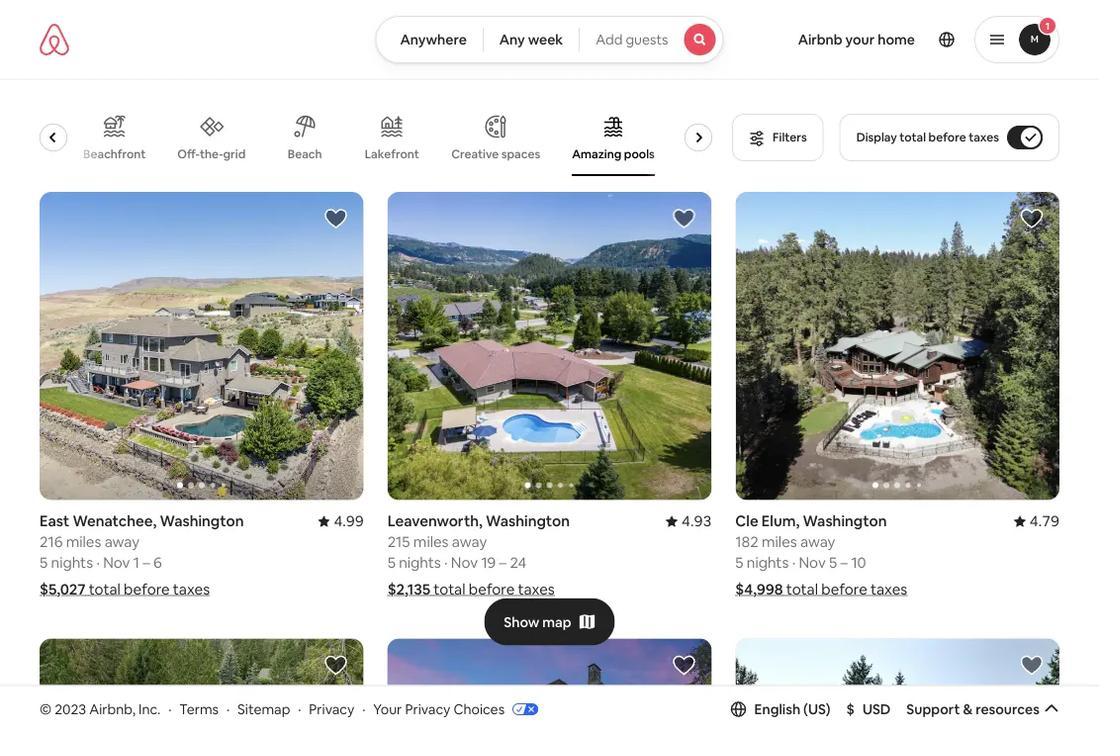 Task type: describe. For each thing, give the bounding box(es) containing it.
amazing pools
[[573, 146, 656, 162]]

your
[[846, 31, 875, 48]]

anywhere
[[400, 31, 467, 48]]

· right terms link
[[227, 700, 230, 718]]

away for 182 miles away
[[801, 532, 836, 552]]

taxes inside cle elum, washington 182 miles away 5 nights · nov 5 – 10 $4,998 total before taxes
[[871, 580, 908, 599]]

$5,027
[[40, 580, 86, 599]]

$ usd
[[847, 701, 891, 718]]

week
[[528, 31, 563, 48]]

airbnb
[[798, 31, 843, 48]]

© 2023 airbnb, inc. ·
[[40, 700, 172, 718]]

profile element
[[748, 0, 1060, 79]]

terms
[[179, 700, 219, 718]]

total inside 'east wenatchee, washington 216 miles away 5 nights · nov 1 – 6 $5,027 total before taxes'
[[89, 580, 121, 599]]

nights for 182
[[747, 553, 789, 572]]

1 button
[[975, 16, 1060, 63]]

sitemap link
[[238, 700, 290, 718]]

miles for cle
[[762, 532, 797, 552]]

2 privacy from the left
[[405, 700, 451, 718]]

sitemap
[[238, 700, 290, 718]]

support
[[907, 701, 960, 718]]

beachfront
[[84, 146, 146, 162]]

any
[[500, 31, 525, 48]]

the-
[[200, 146, 224, 162]]

· left privacy 'link'
[[298, 700, 301, 718]]

· right inc.
[[168, 700, 172, 718]]

nov inside leavenworth, washington 215 miles away 5 nights · nov 19 – 24 $2,135 total before taxes
[[451, 553, 478, 572]]

off-the-grid
[[178, 146, 246, 162]]

add to wishlist: shelton, washington image
[[324, 653, 348, 677]]

off-
[[178, 146, 200, 162]]

amazing
[[573, 146, 622, 162]]

24
[[510, 553, 527, 572]]

· inside cle elum, washington 182 miles away 5 nights · nov 5 – 10 $4,998 total before taxes
[[792, 553, 796, 572]]

add to wishlist: east wenatchee, washington image
[[324, 207, 348, 231]]

3 5 from the left
[[736, 553, 744, 572]]

10
[[851, 553, 867, 572]]

none search field containing anywhere
[[375, 16, 724, 63]]

4 5 from the left
[[829, 553, 838, 572]]

beach
[[288, 146, 323, 162]]

4.79 out of 5 average rating image
[[1014, 511, 1060, 531]]

&
[[963, 701, 973, 718]]

add to wishlist: leavenworth, washington image
[[672, 207, 696, 231]]

support & resources
[[907, 701, 1040, 718]]

– for 182 miles away
[[841, 553, 848, 572]]

before inside 'east wenatchee, washington 216 miles away 5 nights · nov 1 – 6 $5,027 total before taxes'
[[124, 580, 170, 599]]

english
[[755, 701, 801, 718]]

terms · sitemap · privacy
[[179, 700, 355, 718]]

· left your
[[362, 700, 366, 718]]

5 inside leavenworth, washington 215 miles away 5 nights · nov 19 – 24 $2,135 total before taxes
[[388, 553, 396, 572]]

add guests
[[596, 31, 669, 48]]

wenatchee,
[[73, 511, 157, 531]]

airbnb,
[[89, 700, 136, 718]]

before inside display total before taxes button
[[929, 130, 967, 145]]

resources
[[976, 701, 1040, 718]]

1 inside dropdown button
[[1046, 19, 1050, 32]]

elum,
[[762, 511, 800, 531]]

pools
[[625, 146, 656, 162]]

terms link
[[179, 700, 219, 718]]

away inside leavenworth, washington 215 miles away 5 nights · nov 19 – 24 $2,135 total before taxes
[[452, 532, 487, 552]]

creative
[[452, 146, 500, 162]]

display total before taxes
[[857, 130, 1000, 145]]

nov for 216 miles away
[[103, 553, 130, 572]]

map
[[543, 613, 572, 631]]

total inside cle elum, washington 182 miles away 5 nights · nov 5 – 10 $4,998 total before taxes
[[787, 580, 818, 599]]

nights for 216
[[51, 553, 93, 572]]

your
[[373, 700, 402, 718]]

show map
[[504, 613, 572, 631]]

spaces
[[502, 146, 541, 162]]



Task type: vqa. For each thing, say whether or not it's contained in the screenshot.


Task type: locate. For each thing, give the bounding box(es) containing it.
miles right "216"
[[66, 532, 101, 552]]

2 nights from the left
[[399, 553, 441, 572]]

taxes
[[969, 130, 1000, 145], [173, 580, 210, 599], [518, 580, 555, 599], [871, 580, 908, 599]]

1 horizontal spatial privacy
[[405, 700, 451, 718]]

0 horizontal spatial nights
[[51, 553, 93, 572]]

· inside leavenworth, washington 215 miles away 5 nights · nov 19 – 24 $2,135 total before taxes
[[444, 553, 448, 572]]

before
[[929, 130, 967, 145], [124, 580, 170, 599], [469, 580, 515, 599], [822, 580, 868, 599]]

5 down 215 at the bottom
[[388, 553, 396, 572]]

east
[[40, 511, 70, 531]]

miles inside 'east wenatchee, washington 216 miles away 5 nights · nov 1 – 6 $5,027 total before taxes'
[[66, 532, 101, 552]]

©
[[40, 700, 52, 718]]

countryside
[[687, 146, 756, 162]]

0 vertical spatial 1
[[1046, 19, 1050, 32]]

0 horizontal spatial privacy
[[309, 700, 355, 718]]

filters
[[773, 130, 807, 145]]

miles
[[66, 532, 101, 552], [414, 532, 449, 552], [762, 532, 797, 552]]

add to wishlist: seattle, washington image
[[672, 653, 696, 677]]

before inside cle elum, washington 182 miles away 5 nights · nov 5 – 10 $4,998 total before taxes
[[822, 580, 868, 599]]

– inside leavenworth, washington 215 miles away 5 nights · nov 19 – 24 $2,135 total before taxes
[[499, 553, 507, 572]]

– inside 'east wenatchee, washington 216 miles away 5 nights · nov 1 – 6 $5,027 total before taxes'
[[143, 553, 150, 572]]

any week button
[[483, 16, 580, 63]]

1 5 from the left
[[40, 553, 48, 572]]

1 horizontal spatial washington
[[486, 511, 570, 531]]

5 down "216"
[[40, 553, 48, 572]]

washington for cle elum, washington 182 miles away 5 nights · nov 5 – 10 $4,998 total before taxes
[[803, 511, 887, 531]]

airbnb your home
[[798, 31, 915, 48]]

None search field
[[375, 16, 724, 63]]

2 5 from the left
[[388, 553, 396, 572]]

add to wishlist: cle elum, washington image
[[1020, 207, 1044, 231]]

0 horizontal spatial away
[[105, 532, 140, 552]]

taxes inside 'east wenatchee, washington 216 miles away 5 nights · nov 1 – 6 $5,027 total before taxes'
[[173, 580, 210, 599]]

1 privacy from the left
[[309, 700, 355, 718]]

5
[[40, 553, 48, 572], [388, 553, 396, 572], [736, 553, 744, 572], [829, 553, 838, 572]]

2 horizontal spatial away
[[801, 532, 836, 552]]

· down wenatchee,
[[96, 553, 100, 572]]

anywhere button
[[375, 16, 484, 63]]

away inside cle elum, washington 182 miles away 5 nights · nov 5 – 10 $4,998 total before taxes
[[801, 532, 836, 552]]

away down wenatchee,
[[105, 532, 140, 552]]

1 inside 'east wenatchee, washington 216 miles away 5 nights · nov 1 – 6 $5,027 total before taxes'
[[133, 553, 140, 572]]

1
[[1046, 19, 1050, 32], [133, 553, 140, 572]]

guests
[[626, 31, 669, 48]]

washington up 24
[[486, 511, 570, 531]]

nov left 10
[[799, 553, 826, 572]]

· left 19
[[444, 553, 448, 572]]

nov inside cle elum, washington 182 miles away 5 nights · nov 5 – 10 $4,998 total before taxes
[[799, 553, 826, 572]]

3 away from the left
[[801, 532, 836, 552]]

support & resources button
[[907, 701, 1060, 718]]

miles inside cle elum, washington 182 miles away 5 nights · nov 5 – 10 $4,998 total before taxes
[[762, 532, 797, 552]]

4.93
[[682, 511, 712, 531]]

· inside 'east wenatchee, washington 216 miles away 5 nights · nov 1 – 6 $5,027 total before taxes'
[[96, 553, 100, 572]]

washington up 10
[[803, 511, 887, 531]]

total
[[900, 130, 926, 145], [89, 580, 121, 599], [434, 580, 466, 599], [787, 580, 818, 599]]

before down 6
[[124, 580, 170, 599]]

6
[[153, 553, 162, 572]]

0 horizontal spatial 1
[[133, 553, 140, 572]]

display total before taxes button
[[840, 114, 1060, 161]]

privacy down add to wishlist: shelton, washington image
[[309, 700, 355, 718]]

usd
[[863, 701, 891, 718]]

away for 216 miles away
[[105, 532, 140, 552]]

3 miles from the left
[[762, 532, 797, 552]]

0 horizontal spatial miles
[[66, 532, 101, 552]]

3 – from the left
[[841, 553, 848, 572]]

leavenworth, washington 215 miles away 5 nights · nov 19 – 24 $2,135 total before taxes
[[388, 511, 570, 599]]

washington inside leavenworth, washington 215 miles away 5 nights · nov 19 – 24 $2,135 total before taxes
[[486, 511, 570, 531]]

–
[[143, 553, 150, 572], [499, 553, 507, 572], [841, 553, 848, 572]]

nights inside leavenworth, washington 215 miles away 5 nights · nov 19 – 24 $2,135 total before taxes
[[399, 553, 441, 572]]

2 horizontal spatial nov
[[799, 553, 826, 572]]

away right 182
[[801, 532, 836, 552]]

216
[[40, 532, 63, 552]]

5 inside 'east wenatchee, washington 216 miles away 5 nights · nov 1 – 6 $5,027 total before taxes'
[[40, 553, 48, 572]]

nov left 19
[[451, 553, 478, 572]]

lakefront
[[365, 146, 420, 162]]

away
[[105, 532, 140, 552], [452, 532, 487, 552], [801, 532, 836, 552]]

1 nov from the left
[[103, 553, 130, 572]]

0 horizontal spatial washington
[[160, 511, 244, 531]]

english (us) button
[[731, 701, 831, 718]]

215
[[388, 532, 410, 552]]

nights inside cle elum, washington 182 miles away 5 nights · nov 5 – 10 $4,998 total before taxes
[[747, 553, 789, 572]]

nights inside 'east wenatchee, washington 216 miles away 5 nights · nov 1 – 6 $5,027 total before taxes'
[[51, 553, 93, 572]]

any week
[[500, 31, 563, 48]]

miles for east
[[66, 532, 101, 552]]

$2,135
[[388, 580, 431, 599]]

miles down leavenworth,
[[414, 532, 449, 552]]

show
[[504, 613, 540, 631]]

total inside leavenworth, washington 215 miles away 5 nights · nov 19 – 24 $2,135 total before taxes
[[434, 580, 466, 599]]

before inside leavenworth, washington 215 miles away 5 nights · nov 19 – 24 $2,135 total before taxes
[[469, 580, 515, 599]]

1 nights from the left
[[51, 553, 93, 572]]

– for 216 miles away
[[143, 553, 150, 572]]

add guests button
[[579, 16, 724, 63]]

inc.
[[139, 700, 161, 718]]

· down elum,
[[792, 553, 796, 572]]

nov inside 'east wenatchee, washington 216 miles away 5 nights · nov 1 – 6 $5,027 total before taxes'
[[103, 553, 130, 572]]

away inside 'east wenatchee, washington 216 miles away 5 nights · nov 1 – 6 $5,027 total before taxes'
[[105, 532, 140, 552]]

privacy
[[309, 700, 355, 718], [405, 700, 451, 718]]

nights
[[51, 553, 93, 572], [399, 553, 441, 572], [747, 553, 789, 572]]

– left 6
[[143, 553, 150, 572]]

182
[[736, 532, 759, 552]]

2 horizontal spatial nights
[[747, 553, 789, 572]]

4.93 out of 5 average rating image
[[666, 511, 712, 531]]

your privacy choices
[[373, 700, 505, 718]]

2023
[[55, 700, 86, 718]]

2 – from the left
[[499, 553, 507, 572]]

nov left 6
[[103, 553, 130, 572]]

2 horizontal spatial washington
[[803, 511, 887, 531]]

airbnb your home link
[[786, 19, 927, 60]]

3 nov from the left
[[799, 553, 826, 572]]

2 away from the left
[[452, 532, 487, 552]]

miles inside leavenworth, washington 215 miles away 5 nights · nov 19 – 24 $2,135 total before taxes
[[414, 532, 449, 552]]

·
[[96, 553, 100, 572], [444, 553, 448, 572], [792, 553, 796, 572], [168, 700, 172, 718], [227, 700, 230, 718], [298, 700, 301, 718], [362, 700, 366, 718]]

1 horizontal spatial miles
[[414, 532, 449, 552]]

nights up $4,998
[[747, 553, 789, 572]]

2 miles from the left
[[414, 532, 449, 552]]

2 nov from the left
[[451, 553, 478, 572]]

before down 10
[[822, 580, 868, 599]]

nov for 182 miles away
[[799, 553, 826, 572]]

washington up 6
[[160, 511, 244, 531]]

– left 10
[[841, 553, 848, 572]]

east wenatchee, washington 216 miles away 5 nights · nov 1 – 6 $5,027 total before taxes
[[40, 511, 244, 599]]

before right display
[[929, 130, 967, 145]]

1 horizontal spatial away
[[452, 532, 487, 552]]

1 vertical spatial 1
[[133, 553, 140, 572]]

leavenworth,
[[388, 511, 483, 531]]

add to wishlist: sammamish, washington image
[[1020, 653, 1044, 677]]

1 washington from the left
[[160, 511, 244, 531]]

– right 19
[[499, 553, 507, 572]]

total inside button
[[900, 130, 926, 145]]

$
[[847, 701, 855, 718]]

3 washington from the left
[[803, 511, 887, 531]]

display
[[857, 130, 897, 145]]

privacy right your
[[405, 700, 451, 718]]

your privacy choices link
[[373, 700, 539, 719]]

0 horizontal spatial nov
[[103, 553, 130, 572]]

(us)
[[804, 701, 831, 718]]

english (us)
[[755, 701, 831, 718]]

1 – from the left
[[143, 553, 150, 572]]

filters button
[[732, 114, 824, 161]]

5 left 10
[[829, 553, 838, 572]]

washington for east wenatchee, washington 216 miles away 5 nights · nov 1 – 6 $5,027 total before taxes
[[160, 511, 244, 531]]

total right $5,027
[[89, 580, 121, 599]]

privacy link
[[309, 700, 355, 718]]

1 horizontal spatial nights
[[399, 553, 441, 572]]

total right display
[[900, 130, 926, 145]]

cle
[[736, 511, 759, 531]]

nights up $5,027
[[51, 553, 93, 572]]

– inside cle elum, washington 182 miles away 5 nights · nov 5 – 10 $4,998 total before taxes
[[841, 553, 848, 572]]

1 horizontal spatial 1
[[1046, 19, 1050, 32]]

2 horizontal spatial –
[[841, 553, 848, 572]]

taxes inside button
[[969, 130, 1000, 145]]

washington inside cle elum, washington 182 miles away 5 nights · nov 5 – 10 $4,998 total before taxes
[[803, 511, 887, 531]]

choices
[[454, 700, 505, 718]]

total right $4,998
[[787, 580, 818, 599]]

castles
[[4, 146, 45, 162]]

0 horizontal spatial –
[[143, 553, 150, 572]]

4.99 out of 5 average rating image
[[318, 511, 364, 531]]

grid
[[224, 146, 246, 162]]

add
[[596, 31, 623, 48]]

$4,998
[[736, 580, 783, 599]]

creative spaces
[[452, 146, 541, 162]]

1 away from the left
[[105, 532, 140, 552]]

2 washington from the left
[[486, 511, 570, 531]]

cle elum, washington 182 miles away 5 nights · nov 5 – 10 $4,998 total before taxes
[[736, 511, 908, 599]]

1 horizontal spatial nov
[[451, 553, 478, 572]]

total right $2,135
[[434, 580, 466, 599]]

group containing off-the-grid
[[0, 99, 756, 176]]

washington inside 'east wenatchee, washington 216 miles away 5 nights · nov 1 – 6 $5,027 total before taxes'
[[160, 511, 244, 531]]

1 horizontal spatial –
[[499, 553, 507, 572]]

19
[[481, 553, 496, 572]]

away up 19
[[452, 532, 487, 552]]

before down 19
[[469, 580, 515, 599]]

washington
[[160, 511, 244, 531], [486, 511, 570, 531], [803, 511, 887, 531]]

1 miles from the left
[[66, 532, 101, 552]]

home
[[878, 31, 915, 48]]

show map button
[[484, 598, 615, 646]]

miles down elum,
[[762, 532, 797, 552]]

3 nights from the left
[[747, 553, 789, 572]]

nights up $2,135
[[399, 553, 441, 572]]

4.99
[[334, 511, 364, 531]]

nov
[[103, 553, 130, 572], [451, 553, 478, 572], [799, 553, 826, 572]]

5 down 182
[[736, 553, 744, 572]]

2 horizontal spatial miles
[[762, 532, 797, 552]]

4.79
[[1030, 511, 1060, 531]]

group
[[0, 99, 756, 176], [40, 192, 364, 500], [388, 192, 712, 500], [736, 192, 1060, 500], [40, 639, 364, 733], [388, 639, 712, 733], [736, 639, 1060, 733]]

taxes inside leavenworth, washington 215 miles away 5 nights · nov 19 – 24 $2,135 total before taxes
[[518, 580, 555, 599]]



